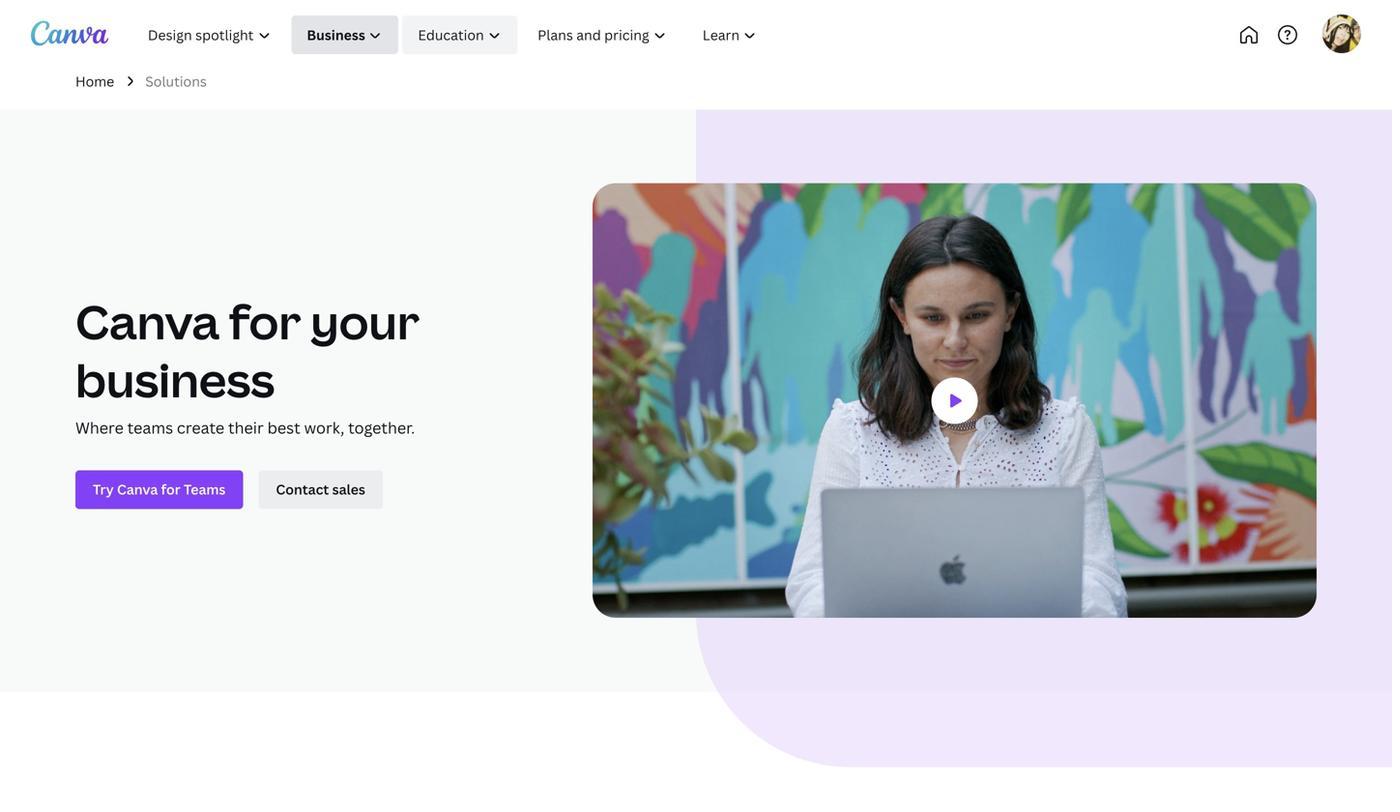 Task type: describe. For each thing, give the bounding box(es) containing it.
together.
[[348, 417, 415, 438]]

teams
[[127, 417, 173, 438]]

your
[[311, 290, 420, 353]]

work,
[[304, 417, 344, 438]]

solutions
[[145, 72, 207, 90]]

home
[[75, 72, 114, 90]]

their
[[228, 417, 264, 438]]

best
[[267, 417, 300, 438]]



Task type: vqa. For each thing, say whether or not it's contained in the screenshot.
Top level navigation element
yes



Task type: locate. For each thing, give the bounding box(es) containing it.
for
[[229, 290, 301, 353]]

canva
[[75, 290, 220, 353]]

home link
[[75, 71, 114, 92]]

where
[[75, 417, 124, 438]]

business
[[75, 348, 275, 411]]

canva for your business where teams create their best work, together.
[[75, 290, 420, 438]]

top level navigation element
[[132, 15, 839, 54]]

create
[[177, 417, 224, 438]]



